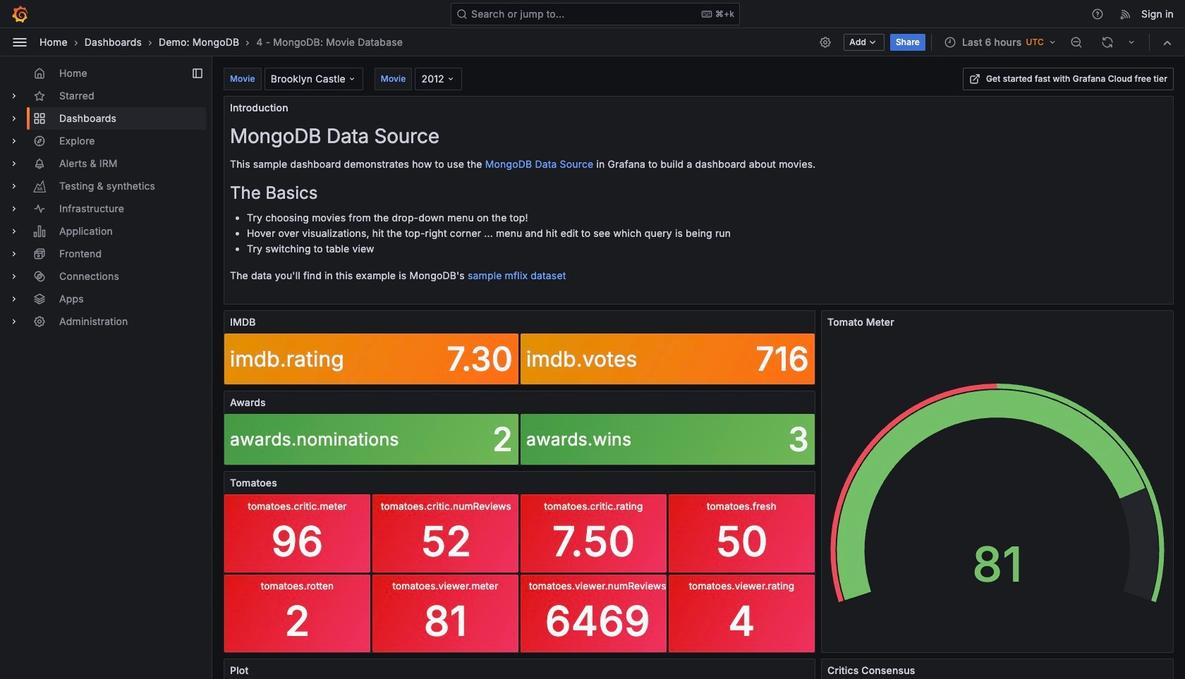 Task type: describe. For each thing, give the bounding box(es) containing it.
expand section infrastructure image
[[8, 203, 20, 215]]

help image
[[1092, 7, 1105, 20]]

refresh dashboard image
[[1102, 36, 1114, 48]]

expand section application image
[[8, 226, 20, 237]]

dashboard settings image
[[820, 36, 832, 48]]

news image
[[1120, 7, 1133, 20]]

expand section administration image
[[8, 316, 20, 327]]

zoom out time range image
[[1071, 36, 1083, 48]]

expand section dashboards image
[[8, 113, 20, 124]]

expand section alerts & irm image
[[8, 158, 20, 169]]

navigation element
[[0, 56, 212, 344]]

expand section apps image
[[8, 294, 20, 305]]



Task type: locate. For each thing, give the bounding box(es) containing it.
expand section connections image
[[8, 271, 20, 282]]

grafana image
[[11, 5, 28, 22]]

expand section explore image
[[8, 135, 20, 147]]

expand section starred image
[[8, 90, 20, 102]]

expand section frontend image
[[8, 248, 20, 260]]

close menu image
[[11, 34, 28, 50]]

auto refresh turned off. choose refresh time interval image
[[1126, 36, 1138, 48]]

expand section testing & synthetics image
[[8, 181, 20, 192]]

undock menu image
[[192, 68, 203, 79]]



